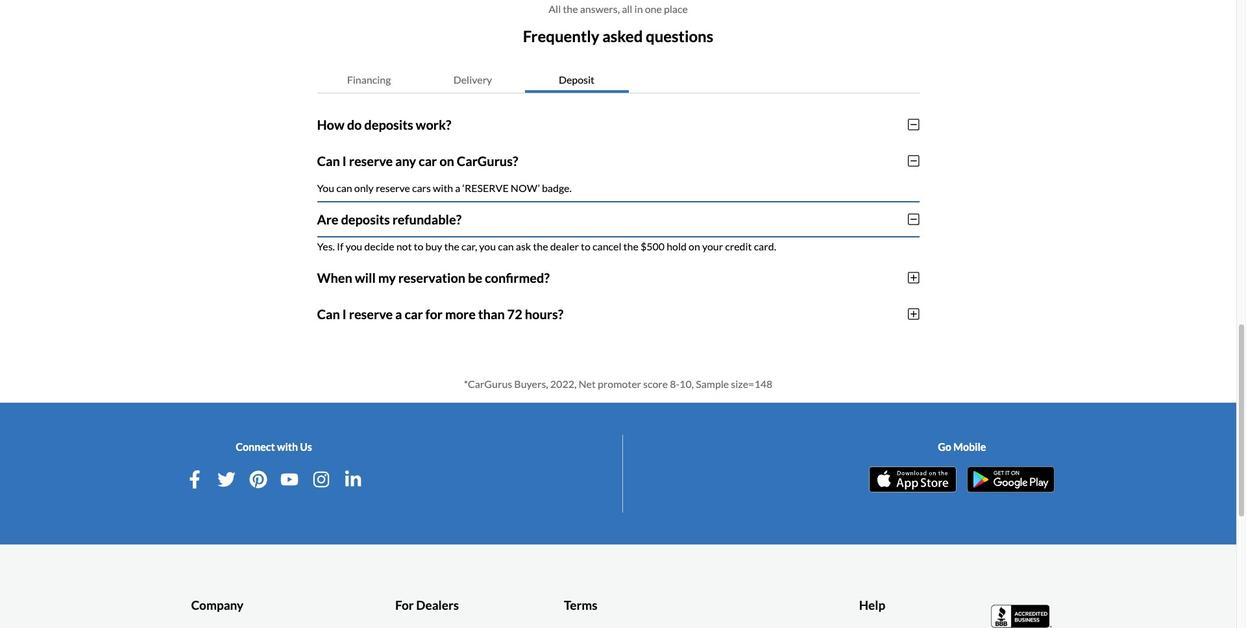 Task type: locate. For each thing, give the bounding box(es) containing it.
on up "you can only reserve cars with a 'reserve now' badge."
[[439, 153, 454, 169]]

car inside dropdown button
[[405, 306, 423, 322]]

on
[[439, 153, 454, 169], [689, 240, 700, 252]]

i down 'when'
[[342, 306, 347, 322]]

with left us
[[277, 441, 298, 453]]

if
[[337, 240, 344, 252]]

1 horizontal spatial with
[[433, 182, 453, 194]]

reserve down 'will'
[[349, 306, 393, 322]]

car,
[[461, 240, 477, 252]]

delivery
[[453, 73, 492, 86]]

minus square image inside "are deposits refundable?" dropdown button
[[908, 213, 919, 226]]

a left for
[[395, 306, 402, 322]]

on right hold
[[689, 240, 700, 252]]

0 vertical spatial deposits
[[364, 117, 413, 132]]

reserve for a
[[349, 306, 393, 322]]

your
[[702, 240, 723, 252]]

with right 'cars'
[[433, 182, 453, 194]]

can inside dropdown button
[[317, 153, 340, 169]]

reserve
[[349, 153, 393, 169], [376, 182, 410, 194], [349, 306, 393, 322]]

1 vertical spatial car
[[405, 306, 423, 322]]

cars
[[412, 182, 431, 194]]

net
[[579, 378, 596, 390]]

8-
[[670, 378, 680, 390]]

with
[[433, 182, 453, 194], [277, 441, 298, 453]]

minus square image for are deposits refundable?
[[908, 213, 919, 226]]

0 vertical spatial with
[[433, 182, 453, 194]]

minus square image up plus square icon
[[908, 213, 919, 226]]

do
[[347, 117, 362, 132]]

you right if
[[346, 240, 362, 252]]

*cargurus
[[464, 378, 512, 390]]

0 horizontal spatial to
[[414, 240, 423, 252]]

buyers,
[[514, 378, 548, 390]]

1 vertical spatial on
[[689, 240, 700, 252]]

the right all at top
[[563, 3, 578, 15]]

a inside dropdown button
[[395, 306, 402, 322]]

you
[[346, 240, 362, 252], [479, 240, 496, 252]]

minus square image
[[908, 118, 919, 131], [908, 213, 919, 226]]

2 to from the left
[[581, 240, 591, 252]]

car right 'any'
[[419, 153, 437, 169]]

when will my reservation be confirmed?
[[317, 270, 550, 285]]

0 horizontal spatial on
[[439, 153, 454, 169]]

score
[[643, 378, 668, 390]]

can
[[336, 182, 352, 194], [498, 240, 514, 252]]

0 vertical spatial can
[[317, 153, 340, 169]]

0 horizontal spatial you
[[346, 240, 362, 252]]

you
[[317, 182, 334, 194]]

car for for
[[405, 306, 423, 322]]

can left ask in the top left of the page
[[498, 240, 514, 252]]

twitter image
[[217, 470, 236, 489]]

get it on google play image
[[967, 466, 1055, 492]]

1 vertical spatial can
[[317, 306, 340, 322]]

linkedin image
[[344, 470, 362, 489]]

you can only reserve cars with a 'reserve now' badge.
[[317, 182, 572, 194]]

0 vertical spatial i
[[342, 153, 347, 169]]

plus square image
[[908, 271, 919, 284]]

answers,
[[580, 3, 620, 15]]

are deposits refundable?
[[317, 211, 462, 227]]

1 can from the top
[[317, 153, 340, 169]]

1 vertical spatial minus square image
[[908, 213, 919, 226]]

pinterest image
[[249, 470, 267, 489]]

can
[[317, 153, 340, 169], [317, 306, 340, 322]]

can up you
[[317, 153, 340, 169]]

0 vertical spatial a
[[455, 182, 460, 194]]

2 minus square image from the top
[[908, 213, 919, 226]]

be
[[468, 270, 482, 285]]

dealer
[[550, 240, 579, 252]]

deposits right do
[[364, 117, 413, 132]]

0 vertical spatial minus square image
[[908, 118, 919, 131]]

1 vertical spatial reserve
[[376, 182, 410, 194]]

1 i from the top
[[342, 153, 347, 169]]

1 horizontal spatial can
[[498, 240, 514, 252]]

reserve inside dropdown button
[[349, 306, 393, 322]]

for
[[425, 306, 443, 322]]

0 horizontal spatial with
[[277, 441, 298, 453]]

more
[[445, 306, 476, 322]]

0 vertical spatial car
[[419, 153, 437, 169]]

reserve left 'cars'
[[376, 182, 410, 194]]

place
[[664, 3, 688, 15]]

when will my reservation be confirmed? button
[[317, 259, 919, 296]]

i inside can i reserve any car on cargurus? dropdown button
[[342, 153, 347, 169]]

0 vertical spatial on
[[439, 153, 454, 169]]

how do deposits work? button
[[317, 106, 919, 143]]

1 horizontal spatial to
[[581, 240, 591, 252]]

1 vertical spatial i
[[342, 306, 347, 322]]

on inside dropdown button
[[439, 153, 454, 169]]

plus square image
[[908, 307, 919, 320]]

i down how
[[342, 153, 347, 169]]

1 horizontal spatial a
[[455, 182, 460, 194]]

minus square image inside how do deposits work? dropdown button
[[908, 118, 919, 131]]

deposits
[[364, 117, 413, 132], [341, 211, 390, 227]]

car left for
[[405, 306, 423, 322]]

click for the bbb business review of this auto listing service in cambridge ma image
[[991, 603, 1053, 628]]

0 horizontal spatial a
[[395, 306, 402, 322]]

can for can i reserve a car for more than 72 hours?
[[317, 306, 340, 322]]

any
[[395, 153, 416, 169]]

to right dealer
[[581, 240, 591, 252]]

2 i from the top
[[342, 306, 347, 322]]

work?
[[416, 117, 451, 132]]

are deposits refundable? button
[[317, 201, 919, 237]]

can down 'when'
[[317, 306, 340, 322]]

minus square image up minus square icon
[[908, 118, 919, 131]]

a
[[455, 182, 460, 194], [395, 306, 402, 322]]

go mobile
[[938, 441, 986, 453]]

car inside dropdown button
[[419, 153, 437, 169]]

you right car,
[[479, 240, 496, 252]]

a left 'reserve
[[455, 182, 460, 194]]

download on the app store image
[[869, 466, 957, 492]]

72
[[507, 306, 522, 322]]

*cargurus buyers, 2022, net promoter score 8-10, sample size=148
[[464, 378, 772, 390]]

2 can from the top
[[317, 306, 340, 322]]

go
[[938, 441, 951, 453]]

1 vertical spatial a
[[395, 306, 402, 322]]

deposits up decide
[[341, 211, 390, 227]]

only
[[354, 182, 374, 194]]

how do deposits work?
[[317, 117, 451, 132]]

tab list
[[317, 67, 919, 93]]

to
[[414, 240, 423, 252], [581, 240, 591, 252]]

confirmed?
[[485, 270, 550, 285]]

0 vertical spatial reserve
[[349, 153, 393, 169]]

the left $500
[[623, 240, 639, 252]]

i for can i reserve any car on cargurus?
[[342, 153, 347, 169]]

1 you from the left
[[346, 240, 362, 252]]

1 horizontal spatial on
[[689, 240, 700, 252]]

the
[[563, 3, 578, 15], [444, 240, 459, 252], [533, 240, 548, 252], [623, 240, 639, 252]]

size=148
[[731, 378, 772, 390]]

i inside 'can i reserve a car for more than 72 hours?' dropdown button
[[342, 306, 347, 322]]

1 horizontal spatial you
[[479, 240, 496, 252]]

can for can i reserve any car on cargurus?
[[317, 153, 340, 169]]

can i reserve any car on cargurus? button
[[317, 143, 919, 179]]

2 vertical spatial reserve
[[349, 306, 393, 322]]

$500
[[641, 240, 665, 252]]

car
[[419, 153, 437, 169], [405, 306, 423, 322]]

reservation
[[398, 270, 465, 285]]

yes. if you decide not to buy the car, you can ask the dealer to cancel the $500 hold on your credit card.
[[317, 240, 776, 252]]

when
[[317, 270, 352, 285]]

0 horizontal spatial can
[[336, 182, 352, 194]]

i
[[342, 153, 347, 169], [342, 306, 347, 322]]

reserve inside dropdown button
[[349, 153, 393, 169]]

can right you
[[336, 182, 352, 194]]

can inside dropdown button
[[317, 306, 340, 322]]

reserve up the only
[[349, 153, 393, 169]]

to right not
[[414, 240, 423, 252]]

1 minus square image from the top
[[908, 118, 919, 131]]



Task type: vqa. For each thing, say whether or not it's contained in the screenshot.
Us at the bottom left of page
yes



Task type: describe. For each thing, give the bounding box(es) containing it.
1 to from the left
[[414, 240, 423, 252]]

10,
[[680, 378, 694, 390]]

2022,
[[550, 378, 577, 390]]

can i reserve a car for more than 72 hours?
[[317, 306, 563, 322]]

refundable?
[[392, 211, 462, 227]]

help
[[859, 598, 885, 612]]

company
[[191, 598, 244, 612]]

delivery tab
[[421, 67, 525, 93]]

terms
[[564, 598, 597, 612]]

financing
[[347, 73, 391, 86]]

are
[[317, 211, 339, 227]]

decide
[[364, 240, 394, 252]]

than
[[478, 306, 505, 322]]

cancel
[[593, 240, 621, 252]]

frequently
[[523, 27, 599, 45]]

can i reserve a car for more than 72 hours? button
[[317, 296, 919, 332]]

1 vertical spatial with
[[277, 441, 298, 453]]

instagram image
[[312, 470, 330, 489]]

i for can i reserve a car for more than 72 hours?
[[342, 306, 347, 322]]

for
[[395, 598, 414, 612]]

facebook image
[[186, 470, 204, 489]]

my
[[378, 270, 396, 285]]

reserve for any
[[349, 153, 393, 169]]

2 you from the left
[[479, 240, 496, 252]]

cargurus?
[[457, 153, 518, 169]]

all the answers, all in one place
[[549, 3, 688, 15]]

financing tab
[[317, 67, 421, 93]]

youtube image
[[281, 470, 299, 489]]

car for on
[[419, 153, 437, 169]]

us
[[300, 441, 312, 453]]

deposit
[[559, 73, 595, 86]]

yes.
[[317, 240, 335, 252]]

connect with us
[[236, 441, 312, 453]]

not
[[396, 240, 412, 252]]

minus square image for how do deposits work?
[[908, 118, 919, 131]]

0 vertical spatial can
[[336, 182, 352, 194]]

the right ask in the top left of the page
[[533, 240, 548, 252]]

minus square image
[[908, 154, 919, 167]]

can i reserve any car on cargurus?
[[317, 153, 518, 169]]

hours?
[[525, 306, 563, 322]]

asked
[[602, 27, 643, 45]]

deposit tab
[[525, 67, 629, 93]]

all
[[622, 3, 632, 15]]

now'
[[511, 182, 540, 194]]

mobile
[[953, 441, 986, 453]]

card.
[[754, 240, 776, 252]]

promoter
[[598, 378, 641, 390]]

1 vertical spatial can
[[498, 240, 514, 252]]

ask
[[516, 240, 531, 252]]

for dealers
[[395, 598, 459, 612]]

all
[[549, 3, 561, 15]]

connect
[[236, 441, 275, 453]]

hold
[[667, 240, 687, 252]]

credit
[[725, 240, 752, 252]]

sample
[[696, 378, 729, 390]]

questions
[[646, 27, 713, 45]]

frequently asked questions
[[523, 27, 713, 45]]

one
[[645, 3, 662, 15]]

how
[[317, 117, 345, 132]]

buy
[[425, 240, 442, 252]]

will
[[355, 270, 376, 285]]

badge.
[[542, 182, 572, 194]]

dealers
[[416, 598, 459, 612]]

tab list containing financing
[[317, 67, 919, 93]]

in
[[634, 3, 643, 15]]

'reserve
[[462, 182, 509, 194]]

the left car,
[[444, 240, 459, 252]]

1 vertical spatial deposits
[[341, 211, 390, 227]]



